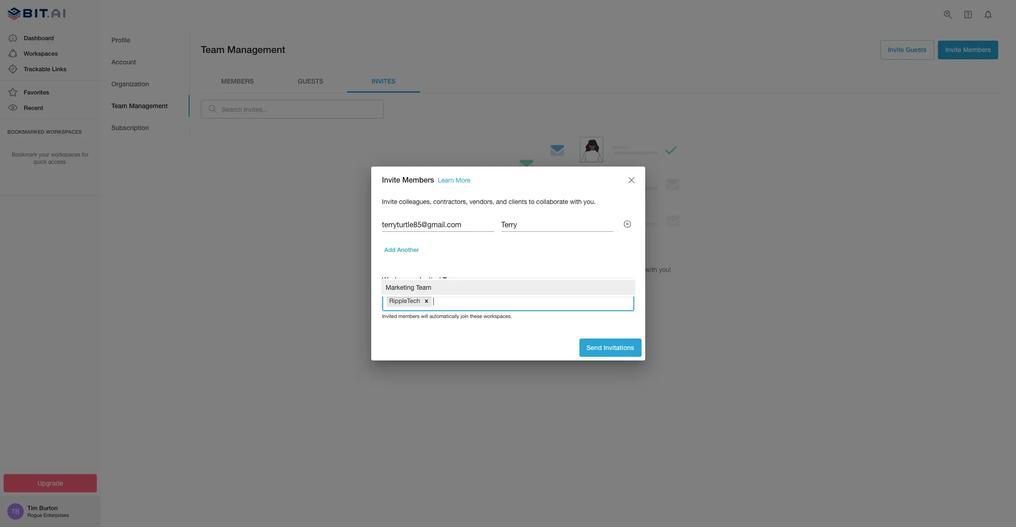 Task type: locate. For each thing, give the bounding box(es) containing it.
0 vertical spatial team
[[201, 44, 225, 55]]

1 vertical spatial members
[[402, 176, 434, 184]]

0 horizontal spatial members
[[402, 176, 434, 184]]

with left you. in the top of the page
[[570, 198, 582, 205]]

1 vertical spatial more
[[601, 287, 616, 295]]

invited left to
[[420, 276, 441, 284]]

1 horizontal spatial members
[[963, 46, 991, 53]]

0 horizontal spatial invited
[[382, 314, 397, 319]]

0 vertical spatial members
[[576, 266, 603, 273]]

enterprises
[[43, 513, 69, 519]]

invite members
[[945, 46, 991, 53]]

Name (optional) text field
[[501, 218, 613, 232]]

team up subscription
[[111, 102, 127, 109]]

1 horizontal spatial more
[[601, 287, 616, 295]]

collaborate up name (optional) text field
[[536, 198, 568, 205]]

learn more link down invite your team members to collaborate with you!
[[575, 282, 624, 300]]

to right clients
[[529, 198, 535, 205]]

0 horizontal spatial more
[[456, 177, 470, 184]]

0 horizontal spatial collaborate
[[536, 198, 568, 205]]

invite
[[888, 46, 904, 53], [945, 46, 961, 53], [382, 176, 400, 184], [382, 198, 397, 205], [528, 266, 543, 273]]

learn down invite your team members to collaborate with you!
[[583, 287, 600, 295]]

more down invite your team members to collaborate with you!
[[601, 287, 616, 295]]

1 horizontal spatial your
[[545, 266, 558, 273]]

send invitations
[[587, 344, 634, 352]]

0 vertical spatial team management
[[201, 44, 285, 55]]

learn up contractors,
[[438, 177, 454, 184]]

members inside button
[[963, 46, 991, 53]]

invite for invite your team members to collaborate with you!
[[528, 266, 543, 273]]

1 vertical spatial with
[[645, 266, 657, 273]]

quick
[[33, 159, 47, 165]]

with
[[570, 198, 582, 205], [645, 266, 657, 273]]

0 vertical spatial learn
[[438, 177, 454, 184]]

0 vertical spatial invited
[[420, 276, 441, 284]]

to up the learn more at the bottom right
[[604, 266, 610, 273]]

invite members button
[[938, 41, 998, 59]]

invite inside invite members button
[[945, 46, 961, 53]]

invite right guests
[[945, 46, 961, 53]]

0 horizontal spatial learn
[[438, 177, 454, 184]]

0 vertical spatial more
[[456, 177, 470, 184]]

workspace
[[382, 276, 418, 284]]

0 vertical spatial management
[[227, 44, 285, 55]]

profile
[[111, 36, 130, 44]]

your for bookmark
[[39, 151, 49, 158]]

0 vertical spatial collaborate
[[536, 198, 568, 205]]

subscription
[[111, 124, 149, 131]]

invite for invite guests
[[888, 46, 904, 53]]

team up members
[[201, 44, 225, 55]]

bookmarked workspaces
[[7, 129, 82, 135]]

members button
[[201, 71, 274, 92]]

1 horizontal spatial members
[[576, 266, 603, 273]]

members for invite members learn more
[[402, 176, 434, 184]]

learn
[[438, 177, 454, 184], [583, 287, 600, 295]]

marketing team
[[386, 284, 431, 291]]

invited
[[420, 276, 441, 284], [382, 314, 397, 319]]

0 horizontal spatial management
[[129, 102, 168, 109]]

team
[[560, 266, 574, 273]]

your
[[39, 151, 49, 158], [545, 266, 558, 273]]

to inside invite members dialog
[[529, 198, 535, 205]]

with left the you!
[[645, 266, 657, 273]]

tab list
[[100, 29, 190, 139], [201, 71, 998, 92]]

learn more link
[[438, 177, 470, 184], [575, 282, 624, 300]]

management
[[227, 44, 285, 55], [129, 102, 168, 109]]

colleagues,
[[399, 198, 432, 205]]

invite left guests
[[888, 46, 904, 53]]

1 vertical spatial to
[[604, 266, 610, 273]]

add another
[[384, 246, 419, 254]]

your inside the bookmark your workspaces for quick access.
[[39, 151, 49, 158]]

1 horizontal spatial team management
[[201, 44, 285, 55]]

workspaces button
[[0, 46, 100, 61]]

1 vertical spatial learn more link
[[575, 282, 624, 300]]

members inside dialog
[[402, 176, 434, 184]]

tb
[[11, 508, 20, 516]]

1 vertical spatial members
[[398, 314, 420, 319]]

0 horizontal spatial with
[[570, 198, 582, 205]]

more up contractors,
[[456, 177, 470, 184]]

0 horizontal spatial team
[[111, 102, 127, 109]]

favorites button
[[0, 85, 100, 100]]

trackable links
[[24, 65, 66, 73]]

account link
[[100, 51, 190, 73]]

workspaces
[[24, 50, 58, 57]]

0 vertical spatial to
[[529, 198, 535, 205]]

your left team
[[545, 266, 558, 273]]

1 vertical spatial management
[[129, 102, 168, 109]]

1 vertical spatial learn
[[583, 287, 600, 295]]

invite left team
[[528, 266, 543, 273]]

tim
[[27, 505, 38, 512]]

you!
[[659, 266, 671, 273]]

0 horizontal spatial members
[[398, 314, 420, 319]]

guests
[[906, 46, 927, 53]]

1 vertical spatial your
[[545, 266, 558, 273]]

favorites
[[24, 89, 49, 96]]

another
[[397, 246, 419, 254]]

clients
[[509, 198, 527, 205]]

invite up the colleagues,
[[382, 176, 400, 184]]

account
[[111, 58, 136, 66]]

rippletech
[[389, 297, 420, 305]]

marketing
[[386, 284, 414, 291]]

learn inside the 'invite members learn more'
[[438, 177, 454, 184]]

0 horizontal spatial tab list
[[100, 29, 190, 139]]

workspaces
[[46, 129, 82, 135]]

learn more link up contractors,
[[438, 177, 470, 184]]

1 horizontal spatial tab list
[[201, 71, 998, 92]]

1 horizontal spatial team
[[201, 44, 225, 55]]

your for invite
[[545, 266, 558, 273]]

members for invite members
[[963, 46, 991, 53]]

2 vertical spatial team
[[416, 284, 431, 291]]

members
[[576, 266, 603, 273], [398, 314, 420, 319]]

to
[[529, 198, 535, 205], [604, 266, 610, 273]]

invite members dialog
[[371, 167, 645, 361]]

automatically
[[429, 314, 459, 319]]

0 horizontal spatial to
[[529, 198, 535, 205]]

upgrade
[[37, 479, 63, 487]]

team management link
[[100, 95, 190, 117]]

0 horizontal spatial learn more link
[[438, 177, 470, 184]]

0 horizontal spatial team management
[[111, 102, 168, 109]]

0 horizontal spatial your
[[39, 151, 49, 158]]

team management
[[201, 44, 285, 55], [111, 102, 168, 109]]

1 horizontal spatial management
[[227, 44, 285, 55]]

team management up members
[[201, 44, 285, 55]]

learn more link inside invite members dialog
[[438, 177, 470, 184]]

1 vertical spatial invited
[[382, 314, 397, 319]]

1 horizontal spatial to
[[604, 266, 610, 273]]

send
[[587, 344, 602, 352]]

members right team
[[576, 266, 603, 273]]

profile link
[[100, 29, 190, 51]]

subscription link
[[100, 117, 190, 139]]

guests button
[[274, 71, 347, 92]]

upgrade button
[[4, 474, 97, 493]]

workspaces.
[[484, 314, 512, 319]]

send invitations button
[[579, 339, 641, 357]]

members left will
[[398, 314, 420, 319]]

team management down organization link
[[111, 102, 168, 109]]

invite for invite colleagues, contractors, vendors, and clients to collaborate with you.
[[382, 198, 397, 205]]

management up members
[[227, 44, 285, 55]]

management down organization link
[[129, 102, 168, 109]]

0 vertical spatial learn more link
[[438, 177, 470, 184]]

collaborate
[[536, 198, 568, 205], [612, 266, 644, 273]]

team up rippletech
[[416, 284, 431, 291]]

0 vertical spatial your
[[39, 151, 49, 158]]

invite inside invite guests button
[[888, 46, 904, 53]]

1 horizontal spatial learn more link
[[575, 282, 624, 300]]

invite left the colleagues,
[[382, 198, 397, 205]]

2 horizontal spatial team
[[416, 284, 431, 291]]

0 vertical spatial members
[[963, 46, 991, 53]]

team
[[201, 44, 225, 55], [111, 102, 127, 109], [416, 284, 431, 291]]

1 horizontal spatial learn
[[583, 287, 600, 295]]

collaborate up the learn more at the bottom right
[[612, 266, 644, 273]]

add
[[384, 246, 396, 254]]

your up the quick
[[39, 151, 49, 158]]

more
[[456, 177, 470, 184], [601, 287, 616, 295]]

0 vertical spatial with
[[570, 198, 582, 205]]

join
[[461, 314, 469, 319]]

1 horizontal spatial collaborate
[[612, 266, 644, 273]]

tab list containing members
[[201, 71, 998, 92]]

invited down rippletech
[[382, 314, 397, 319]]

invitations
[[604, 344, 634, 352]]

access.
[[48, 159, 67, 165]]

members
[[221, 77, 254, 85]]

recent
[[24, 104, 43, 112]]

members
[[963, 46, 991, 53], [402, 176, 434, 184]]

rogue
[[27, 513, 42, 519]]

members inside dialog
[[398, 314, 420, 319]]



Task type: describe. For each thing, give the bounding box(es) containing it.
Email Address text field
[[382, 218, 494, 232]]

team inside invite members dialog
[[416, 284, 431, 291]]

1 vertical spatial team
[[111, 102, 127, 109]]

invited members will automatically join these workspaces.
[[382, 314, 512, 319]]

organization
[[111, 80, 149, 88]]

1 vertical spatial team management
[[111, 102, 168, 109]]

bookmark
[[12, 151, 37, 158]]

1 horizontal spatial with
[[645, 266, 657, 273]]

invite for invite members
[[945, 46, 961, 53]]

for
[[82, 151, 89, 158]]

dashboard button
[[0, 30, 100, 46]]

contractors,
[[433, 198, 468, 205]]

and
[[496, 198, 507, 205]]

tim burton rogue enterprises
[[27, 505, 69, 519]]

recent button
[[0, 100, 100, 116]]

workspaces
[[51, 151, 80, 158]]

guests
[[298, 77, 323, 85]]

collaborate inside invite members dialog
[[536, 198, 568, 205]]

organization link
[[100, 73, 190, 95]]

vendors,
[[470, 198, 494, 205]]

learn more
[[583, 287, 616, 295]]

invite for invite members learn more
[[382, 176, 400, 184]]

invite your team members to collaborate with you!
[[528, 266, 671, 273]]

Search Invites... search field
[[222, 100, 384, 119]]

tab list containing profile
[[100, 29, 190, 139]]

invites
[[372, 77, 396, 85]]

bookmarked
[[7, 129, 45, 135]]

to
[[443, 276, 450, 284]]

with inside invite members dialog
[[570, 198, 582, 205]]

burton
[[39, 505, 58, 512]]

invite colleagues, contractors, vendors, and clients to collaborate with you.
[[382, 198, 596, 205]]

invite guests
[[888, 46, 927, 53]]

trackable
[[24, 65, 50, 73]]

more inside the 'invite members learn more'
[[456, 177, 470, 184]]

trackable links button
[[0, 61, 100, 77]]

invite guests button
[[880, 40, 934, 60]]

1 horizontal spatial invited
[[420, 276, 441, 284]]

invite members learn more
[[382, 176, 470, 184]]

invites button
[[347, 71, 420, 92]]

dashboard
[[24, 34, 54, 41]]

these
[[470, 314, 482, 319]]

1 vertical spatial collaborate
[[612, 266, 644, 273]]

bookmark your workspaces for quick access.
[[12, 151, 89, 165]]

workspace invited to
[[382, 276, 450, 284]]

add another button
[[382, 243, 421, 257]]

will
[[421, 314, 428, 319]]

you.
[[584, 198, 596, 205]]

links
[[52, 65, 66, 73]]



Task type: vqa. For each thing, say whether or not it's contained in the screenshot.
Links
yes



